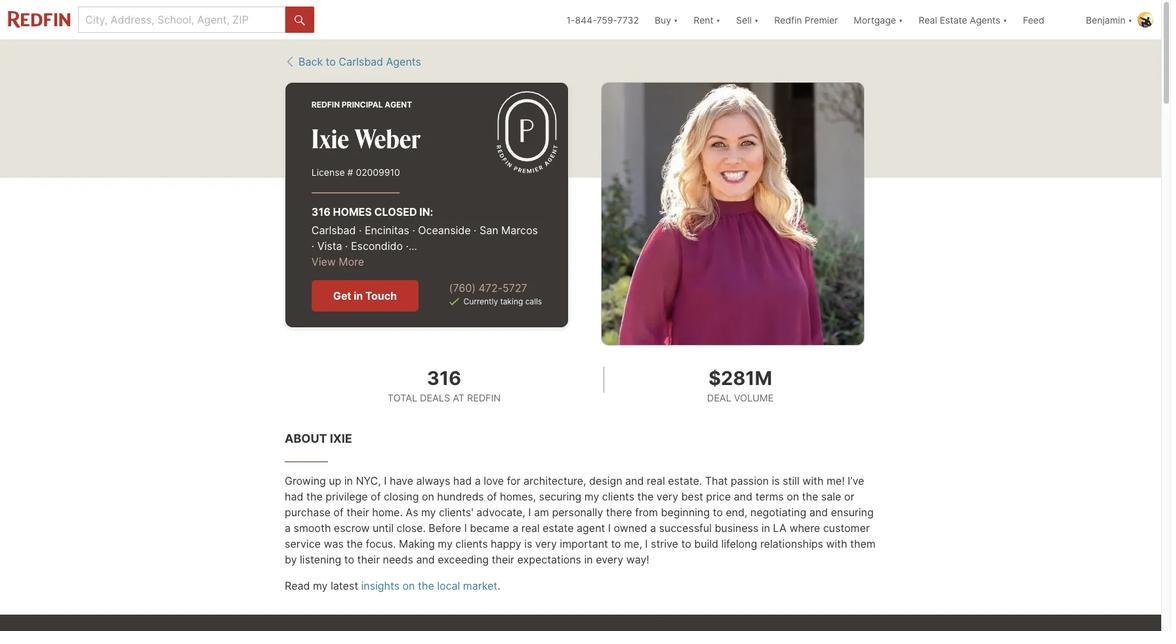 Task type: vqa. For each thing, say whether or not it's contained in the screenshot.
1,176 for $559,812
no



Task type: describe. For each thing, give the bounding box(es) containing it.
the down escrow
[[347, 538, 363, 551]]

buy ▾ button
[[655, 0, 678, 39]]

5727
[[503, 282, 528, 295]]

that
[[706, 475, 728, 488]]

· left vista
[[312, 240, 315, 253]]

architecture,
[[524, 475, 587, 488]]

472-
[[479, 282, 503, 295]]

currently taking calls
[[464, 297, 542, 307]]

1-844-759-7732 link
[[567, 14, 639, 25]]

buy ▾ button
[[647, 0, 686, 39]]

buy ▾
[[655, 14, 678, 25]]

get in touch
[[333, 290, 397, 303]]

business
[[715, 522, 759, 535]]

the up 'purchase'
[[307, 491, 323, 504]]

have
[[390, 475, 414, 488]]

view more link
[[312, 254, 364, 270]]

i down clients'
[[465, 522, 467, 535]]

relationships
[[761, 538, 824, 551]]

0 horizontal spatial on
[[403, 580, 415, 593]]

from
[[636, 506, 659, 520]]

rent ▾ button
[[694, 0, 721, 39]]

1 horizontal spatial of
[[371, 491, 381, 504]]

to down successful
[[682, 538, 692, 551]]

0 horizontal spatial of
[[334, 506, 344, 520]]

redfin for redfin premier
[[775, 14, 803, 25]]

about ixie
[[285, 432, 352, 446]]

their down focus.
[[358, 554, 380, 567]]

agent
[[385, 100, 412, 110]]

love
[[484, 475, 504, 488]]

benjamin
[[1087, 14, 1126, 25]]

316 total deals at redfin
[[388, 367, 501, 404]]

weber
[[355, 120, 421, 155]]

2 horizontal spatial of
[[487, 491, 497, 504]]

submit search image
[[295, 15, 305, 25]]

0 vertical spatial had
[[454, 475, 472, 488]]

insights
[[361, 580, 400, 593]]

there
[[607, 506, 633, 520]]

i left have
[[384, 475, 387, 488]]

sell ▾ button
[[737, 0, 759, 39]]

mortgage ▾
[[854, 14, 904, 25]]

316  homes closed in:
[[312, 206, 434, 219]]

best
[[682, 491, 704, 504]]

at
[[453, 393, 465, 404]]

home.
[[372, 506, 403, 520]]

market
[[463, 580, 498, 593]]

0 horizontal spatial clients
[[456, 538, 488, 551]]

rent
[[694, 14, 714, 25]]

· left san
[[474, 224, 477, 237]]

homes
[[333, 206, 372, 219]]

1 horizontal spatial on
[[422, 491, 435, 504]]

beginning
[[661, 506, 710, 520]]

growing up in nyc, i have always had a love for architecture, design and real estate. that passion is still with me! i've had the privilege of closing on hundreds of homes, securing my clients the very best price and terms on the sale or purchase of their home. as my clients' advocate, i am personally there from beginning to end, negotiating and ensuring a smooth escrow until close. before i became a real estate agent i owned a successful business in la where customer service was the focus. making my clients happy is very important to me, i strive to build lifelong relationships with them by listening to their needs and exceeding their expectations in every way!
[[285, 475, 876, 567]]

the left local
[[418, 580, 434, 593]]

estate
[[940, 14, 968, 25]]

exceeding
[[438, 554, 489, 567]]

license # 02009910
[[312, 167, 400, 178]]

premier
[[805, 14, 839, 25]]

real estate agents ▾
[[919, 14, 1008, 25]]

advocate,
[[477, 506, 526, 520]]

by
[[285, 554, 297, 567]]

1 vertical spatial ixie
[[330, 432, 352, 446]]

and right design
[[626, 475, 644, 488]]

total
[[388, 393, 418, 404]]

City, Address, School, Agent, ZIP search field
[[78, 7, 286, 33]]

as
[[406, 506, 419, 520]]

sell ▾ button
[[729, 0, 767, 39]]

$281m
[[709, 367, 773, 390]]

la
[[774, 522, 787, 535]]

focus.
[[366, 538, 396, 551]]

0 vertical spatial ixie
[[312, 120, 350, 155]]

redfin premier
[[775, 14, 839, 25]]

hundreds
[[437, 491, 484, 504]]

ixie weber, redfin principal agent in carlsbad image
[[601, 82, 865, 346]]

estate
[[543, 522, 574, 535]]

local
[[437, 580, 460, 593]]

316 for total
[[427, 367, 462, 390]]

strive
[[651, 538, 679, 551]]

▾ for rent ▾
[[717, 14, 721, 25]]

my right "as"
[[422, 506, 436, 520]]

escondido
[[351, 240, 403, 253]]

$281m deal volume
[[708, 367, 774, 404]]

became
[[470, 522, 510, 535]]

every
[[596, 554, 624, 567]]

their down the happy
[[492, 554, 515, 567]]

ixie weber
[[312, 120, 421, 155]]

mortgage ▾ button
[[846, 0, 911, 39]]

expectations
[[518, 554, 582, 567]]

.
[[498, 580, 501, 593]]

touch
[[366, 290, 397, 303]]

1 horizontal spatial with
[[827, 538, 848, 551]]

was
[[324, 538, 344, 551]]

user photo image
[[1138, 12, 1154, 28]]

redfin premier button
[[767, 0, 846, 39]]

successful
[[659, 522, 712, 535]]

1 vertical spatial very
[[536, 538, 557, 551]]

about
[[285, 432, 327, 446]]

back to carlsbad agents
[[299, 55, 421, 68]]

principal
[[342, 100, 383, 110]]

redfin inside 316 total deals at redfin
[[467, 393, 501, 404]]

· down the encinitas
[[406, 240, 409, 253]]

(760) 472-5727 link
[[449, 282, 528, 295]]

in right up
[[345, 475, 353, 488]]

price
[[707, 491, 731, 504]]

0 horizontal spatial real
[[522, 522, 540, 535]]

and down making
[[417, 554, 435, 567]]

▾ for benjamin ▾
[[1129, 14, 1133, 25]]

my right read
[[313, 580, 328, 593]]

smooth
[[294, 522, 331, 535]]

a down from
[[651, 522, 657, 535]]



Task type: locate. For each thing, give the bounding box(es) containing it.
0 vertical spatial is
[[772, 475, 780, 488]]

clients
[[603, 491, 635, 504], [456, 538, 488, 551]]

316 for homes
[[312, 206, 331, 219]]

1 horizontal spatial 316
[[427, 367, 462, 390]]

purchase
[[285, 506, 331, 520]]

with down customer
[[827, 538, 848, 551]]

i right the me,
[[646, 538, 648, 551]]

#
[[348, 167, 354, 178]]

calls
[[526, 297, 542, 307]]

owned
[[614, 522, 648, 535]]

1 horizontal spatial had
[[454, 475, 472, 488]]

the left sale
[[803, 491, 819, 504]]

marcos
[[502, 224, 538, 237]]

0 horizontal spatial with
[[803, 475, 824, 488]]

2 ▾ from the left
[[717, 14, 721, 25]]

▾ left feed
[[1004, 14, 1008, 25]]

redfin right at in the left bottom of the page
[[467, 393, 501, 404]]

(760) 472-5727
[[449, 282, 528, 295]]

close.
[[397, 522, 426, 535]]

0 vertical spatial very
[[657, 491, 679, 504]]

▾ for mortgage ▾
[[899, 14, 904, 25]]

carlsbad
[[339, 55, 383, 68], [312, 224, 356, 237]]

4 ▾ from the left
[[899, 14, 904, 25]]

customer
[[824, 522, 870, 535]]

or
[[845, 491, 855, 504]]

▾ for sell ▾
[[755, 14, 759, 25]]

closed
[[375, 206, 417, 219]]

very up expectations
[[536, 538, 557, 551]]

of down privilege
[[334, 506, 344, 520]]

· up more
[[345, 240, 348, 253]]

ixie right about
[[330, 432, 352, 446]]

sell
[[737, 14, 752, 25]]

service
[[285, 538, 321, 551]]

had down growing
[[285, 491, 304, 504]]

agents inside dropdown button
[[971, 14, 1001, 25]]

important
[[560, 538, 609, 551]]

carlsbad · encinitas · oceanside · san marcos · vista · escondido ·
[[312, 224, 538, 253]]

ensuring
[[831, 506, 874, 520]]

1 vertical spatial redfin
[[312, 100, 340, 110]]

my down before
[[438, 538, 453, 551]]

buy
[[655, 14, 672, 25]]

▾ right sell
[[755, 14, 759, 25]]

get in touch button
[[312, 280, 419, 312]]

and down sale
[[810, 506, 829, 520]]

closing
[[384, 491, 419, 504]]

had up hundreds
[[454, 475, 472, 488]]

in inside button
[[354, 290, 363, 303]]

privilege
[[326, 491, 368, 504]]

1 horizontal spatial clients
[[603, 491, 635, 504]]

for
[[507, 475, 521, 488]]

in:
[[420, 206, 434, 219]]

redfin for redfin principal agent
[[312, 100, 340, 110]]

to up every
[[612, 538, 622, 551]]

▾ for buy ▾
[[674, 14, 678, 25]]

a left love
[[475, 475, 481, 488]]

before
[[429, 522, 462, 535]]

agent
[[577, 522, 606, 535]]

estate.
[[668, 475, 703, 488]]

▾ left user photo
[[1129, 14, 1133, 25]]

to right back
[[326, 55, 336, 68]]

clients up there on the bottom of the page
[[603, 491, 635, 504]]

and up end,
[[734, 491, 753, 504]]

very down estate.
[[657, 491, 679, 504]]

2 horizontal spatial redfin
[[775, 14, 803, 25]]

1 vertical spatial carlsbad
[[312, 224, 356, 237]]

insights on the local market link
[[361, 580, 498, 593]]

▾ right rent
[[717, 14, 721, 25]]

growing
[[285, 475, 326, 488]]

2 vertical spatial redfin
[[467, 393, 501, 404]]

to down price
[[713, 506, 723, 520]]

nyc,
[[356, 475, 381, 488]]

agents
[[971, 14, 1001, 25], [386, 55, 421, 68]]

redfin
[[775, 14, 803, 25], [312, 100, 340, 110], [467, 393, 501, 404]]

2 horizontal spatial on
[[787, 491, 800, 504]]

1 horizontal spatial redfin
[[467, 393, 501, 404]]

5 ▾ from the left
[[1004, 14, 1008, 25]]

rent ▾
[[694, 14, 721, 25]]

read my latest insights on the local market .
[[285, 580, 501, 593]]

1 vertical spatial is
[[525, 538, 533, 551]]

redfin left principal on the top left
[[312, 100, 340, 110]]

license
[[312, 167, 345, 178]]

me!
[[827, 475, 845, 488]]

clients up exceeding
[[456, 538, 488, 551]]

the
[[307, 491, 323, 504], [638, 491, 654, 504], [803, 491, 819, 504], [347, 538, 363, 551], [418, 580, 434, 593]]

build
[[695, 538, 719, 551]]

my down design
[[585, 491, 600, 504]]

0 horizontal spatial redfin
[[312, 100, 340, 110]]

1 vertical spatial had
[[285, 491, 304, 504]]

844-
[[575, 14, 597, 25]]

0 vertical spatial real
[[647, 475, 666, 488]]

i down there on the bottom of the page
[[609, 522, 611, 535]]

is left still
[[772, 475, 780, 488]]

real estate agents ▾ link
[[919, 0, 1008, 39]]

redfin inside redfin premier button
[[775, 14, 803, 25]]

latest
[[331, 580, 358, 593]]

deal
[[708, 393, 732, 404]]

1 ▾ from the left
[[674, 14, 678, 25]]

of down nyc,
[[371, 491, 381, 504]]

of
[[371, 491, 381, 504], [487, 491, 497, 504], [334, 506, 344, 520]]

agents right estate on the top of page
[[971, 14, 1001, 25]]

316 inside 316 total deals at redfin
[[427, 367, 462, 390]]

end,
[[726, 506, 748, 520]]

0 vertical spatial redfin
[[775, 14, 803, 25]]

oceanside
[[418, 224, 471, 237]]

0 vertical spatial clients
[[603, 491, 635, 504]]

3 ▾ from the left
[[755, 14, 759, 25]]

6 ▾ from the left
[[1129, 14, 1133, 25]]

is
[[772, 475, 780, 488], [525, 538, 533, 551]]

up
[[329, 475, 342, 488]]

taking
[[501, 297, 523, 307]]

7732
[[617, 14, 639, 25]]

san
[[480, 224, 499, 237]]

with right still
[[803, 475, 824, 488]]

real down am
[[522, 522, 540, 535]]

the up from
[[638, 491, 654, 504]]

a up the happy
[[513, 522, 519, 535]]

vista
[[318, 240, 342, 253]]

in
[[354, 290, 363, 303], [345, 475, 353, 488], [762, 522, 771, 535], [585, 554, 593, 567]]

design
[[590, 475, 623, 488]]

mortgage
[[854, 14, 897, 25]]

get
[[333, 290, 352, 303]]

0 horizontal spatial 316
[[312, 206, 331, 219]]

· up …
[[413, 224, 415, 237]]

in right get
[[354, 290, 363, 303]]

on down still
[[787, 491, 800, 504]]

1 horizontal spatial is
[[772, 475, 780, 488]]

carlsbad inside carlsbad · encinitas · oceanside · san marcos · vista · escondido ·
[[312, 224, 356, 237]]

am
[[534, 506, 550, 520]]

real left estate.
[[647, 475, 666, 488]]

on down needs
[[403, 580, 415, 593]]

in left la
[[762, 522, 771, 535]]

happy
[[491, 538, 522, 551]]

0 horizontal spatial had
[[285, 491, 304, 504]]

passion
[[731, 475, 769, 488]]

encinitas
[[365, 224, 410, 237]]

carlsbad up redfin principal agent
[[339, 55, 383, 68]]

1 horizontal spatial very
[[657, 491, 679, 504]]

i left am
[[529, 506, 532, 520]]

ixie up license
[[312, 120, 350, 155]]

1 vertical spatial with
[[827, 538, 848, 551]]

0 vertical spatial 316
[[312, 206, 331, 219]]

0 horizontal spatial is
[[525, 538, 533, 551]]

0 vertical spatial agents
[[971, 14, 1001, 25]]

1 vertical spatial 316
[[427, 367, 462, 390]]

a up service
[[285, 522, 291, 535]]

1 vertical spatial real
[[522, 522, 540, 535]]

agents up agent
[[386, 55, 421, 68]]

until
[[373, 522, 394, 535]]

on down the always at the left bottom of page
[[422, 491, 435, 504]]

way!
[[627, 554, 650, 567]]

feed button
[[1016, 0, 1079, 39]]

0 horizontal spatial very
[[536, 538, 557, 551]]

0 vertical spatial with
[[803, 475, 824, 488]]

is right the happy
[[525, 538, 533, 551]]

still
[[783, 475, 800, 488]]

their up escrow
[[347, 506, 369, 520]]

making
[[399, 538, 435, 551]]

deals
[[420, 393, 450, 404]]

in down important
[[585, 554, 593, 567]]

316 up deals
[[427, 367, 462, 390]]

1 horizontal spatial real
[[647, 475, 666, 488]]

1 vertical spatial agents
[[386, 55, 421, 68]]

redfin left premier
[[775, 14, 803, 25]]

0 horizontal spatial agents
[[386, 55, 421, 68]]

▾ right mortgage
[[899, 14, 904, 25]]

i've
[[848, 475, 865, 488]]

mortgage ▾ button
[[854, 0, 904, 39]]

needs
[[383, 554, 414, 567]]

my
[[585, 491, 600, 504], [422, 506, 436, 520], [438, 538, 453, 551], [313, 580, 328, 593]]

…
[[409, 240, 418, 253]]

· down the homes
[[359, 224, 362, 237]]

a
[[475, 475, 481, 488], [285, 522, 291, 535], [513, 522, 519, 535], [651, 522, 657, 535]]

listening
[[300, 554, 342, 567]]

with
[[803, 475, 824, 488], [827, 538, 848, 551]]

▾ right buy
[[674, 14, 678, 25]]

i
[[384, 475, 387, 488], [529, 506, 532, 520], [465, 522, 467, 535], [609, 522, 611, 535], [646, 538, 648, 551]]

1-844-759-7732
[[567, 14, 639, 25]]

0 vertical spatial carlsbad
[[339, 55, 383, 68]]

1 horizontal spatial agents
[[971, 14, 1001, 25]]

sale
[[822, 491, 842, 504]]

on
[[422, 491, 435, 504], [787, 491, 800, 504], [403, 580, 415, 593]]

1 vertical spatial clients
[[456, 538, 488, 551]]

to up latest
[[345, 554, 355, 567]]

of down love
[[487, 491, 497, 504]]

316 left the homes
[[312, 206, 331, 219]]

carlsbad up vista
[[312, 224, 356, 237]]



